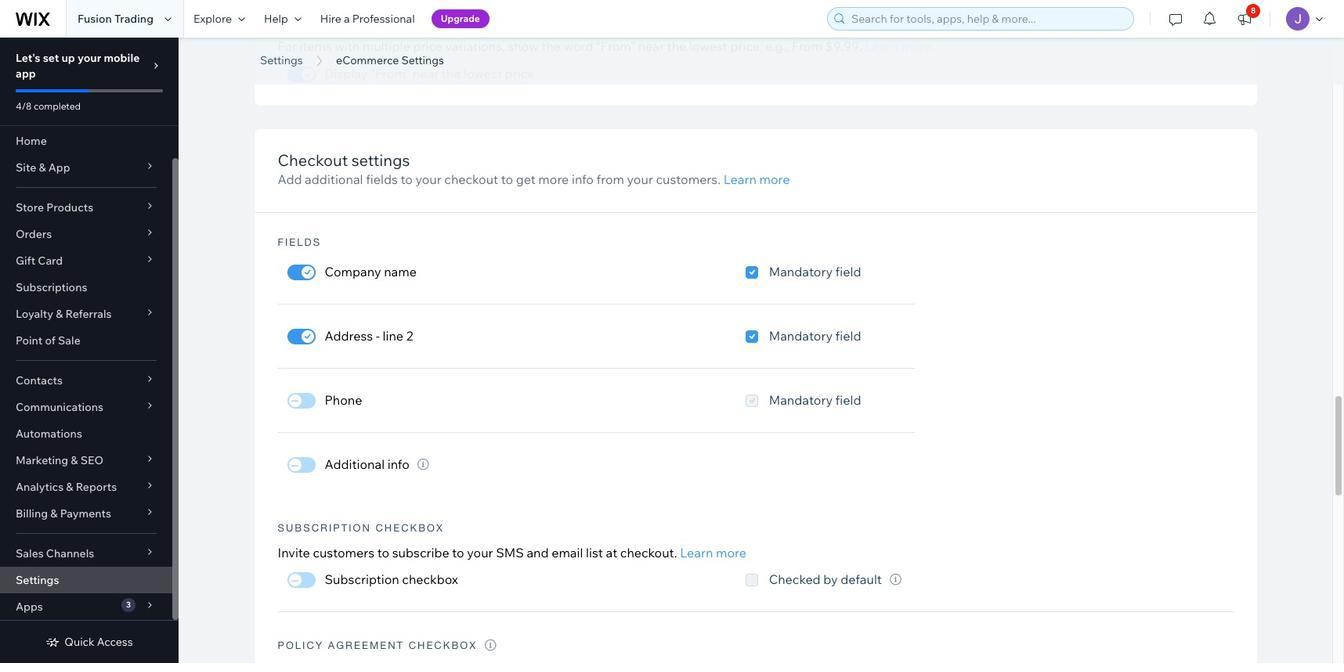 Task type: locate. For each thing, give the bounding box(es) containing it.
line
[[383, 328, 404, 344]]

ecommerce settings
[[260, 34, 544, 69], [336, 53, 444, 67]]

0 horizontal spatial settings link
[[0, 567, 172, 594]]

lowest left price.
[[689, 39, 728, 54]]

name
[[384, 264, 417, 280]]

subscriptions link
[[0, 274, 172, 301]]

& right billing
[[50, 507, 58, 521]]

communications
[[16, 400, 103, 414]]

apps
[[16, 600, 43, 614]]

loyalty & referrals button
[[0, 301, 172, 328]]

1 mandatory from the top
[[769, 264, 833, 280]]

set
[[43, 51, 59, 65]]

the left word
[[542, 39, 561, 54]]

0 vertical spatial subscription
[[278, 523, 371, 534]]

sidebar element
[[0, 38, 179, 664]]

1 vertical spatial learn more link
[[724, 172, 790, 188]]

1 horizontal spatial learn
[[724, 172, 757, 188]]

0 vertical spatial learn
[[865, 39, 898, 54]]

your left checkout
[[416, 172, 442, 188]]

2 vertical spatial mandatory field
[[769, 392, 861, 408]]

additional
[[325, 457, 385, 472]]

1 mandatory field from the top
[[769, 264, 861, 280]]

4/8
[[16, 100, 32, 112]]

1 horizontal spatial settings link
[[252, 52, 311, 68]]

loyalty & referrals
[[16, 307, 112, 321]]

1 horizontal spatial "from"
[[596, 39, 635, 54]]

& inside 'popup button'
[[71, 454, 78, 468]]

quick
[[65, 635, 95, 650]]

& right site
[[39, 161, 46, 175]]

3
[[126, 600, 131, 610]]

1 vertical spatial settings link
[[0, 567, 172, 594]]

2 vertical spatial mandatory
[[769, 392, 833, 408]]

a
[[344, 12, 350, 26]]

1 vertical spatial learn
[[724, 172, 757, 188]]

settings
[[430, 34, 544, 69], [260, 53, 303, 67], [401, 53, 444, 67], [16, 574, 59, 588]]

help
[[264, 12, 288, 26]]

& inside dropdown button
[[66, 480, 73, 494]]

list
[[586, 545, 603, 561]]

checkout settings add additional fields to your checkout to get more info from your customers. learn more
[[278, 151, 790, 188]]

point of sale
[[16, 334, 81, 348]]

checkbox down checkbox
[[409, 640, 477, 652]]

2 vertical spatial learn more link
[[680, 545, 747, 561]]

your right the from
[[627, 172, 653, 188]]

"from" right word
[[596, 39, 635, 54]]

your
[[78, 51, 101, 65], [416, 172, 442, 188], [627, 172, 653, 188], [467, 545, 493, 561]]

1 horizontal spatial info tooltip image
[[485, 640, 498, 652]]

subscription for subscription checkbox
[[325, 572, 399, 588]]

info right additional
[[388, 457, 410, 472]]

learn right customers.
[[724, 172, 757, 188]]

app
[[48, 161, 70, 175]]

learn more link right checkout.
[[680, 545, 747, 561]]

hire
[[320, 12, 342, 26]]

&
[[39, 161, 46, 175], [56, 307, 63, 321], [71, 454, 78, 468], [66, 480, 73, 494], [50, 507, 58, 521]]

your left "sms"
[[467, 545, 493, 561]]

price up display "from" near the lowest price
[[413, 39, 443, 54]]

point of sale link
[[0, 328, 172, 354]]

info tooltip image
[[417, 459, 429, 471], [485, 640, 498, 652]]

settings link down channels
[[0, 567, 172, 594]]

subscription up customers
[[278, 523, 371, 534]]

additional
[[305, 172, 363, 188]]

settings link down help button
[[252, 52, 311, 68]]

to right fields
[[401, 172, 413, 188]]

1 horizontal spatial price
[[505, 66, 534, 82]]

1 vertical spatial "from"
[[371, 66, 410, 82]]

subscription down customers
[[325, 572, 399, 588]]

settings
[[352, 151, 410, 170]]

0 vertical spatial mandatory
[[769, 264, 833, 280]]

reports
[[76, 480, 117, 494]]

marketing & seo button
[[0, 447, 172, 474]]

checked by default
[[769, 572, 882, 588]]

learn more link right $9.99.
[[865, 39, 932, 54]]

0 vertical spatial info
[[572, 172, 594, 188]]

fusion trading
[[78, 12, 154, 26]]

0 vertical spatial info tooltip image
[[417, 459, 429, 471]]

1 vertical spatial checkbox
[[409, 640, 477, 652]]

0 horizontal spatial near
[[413, 66, 439, 82]]

price down show
[[505, 66, 534, 82]]

settings link
[[252, 52, 311, 68], [0, 567, 172, 594]]

0 vertical spatial checkbox
[[376, 523, 444, 534]]

e.g.,
[[766, 39, 789, 54]]

1 vertical spatial mandatory
[[769, 328, 833, 344]]

0 horizontal spatial the
[[442, 66, 461, 82]]

8 button
[[1228, 0, 1262, 38]]

field for name
[[836, 264, 861, 280]]

store products
[[16, 201, 93, 215]]

learn more link
[[865, 39, 932, 54], [724, 172, 790, 188], [680, 545, 747, 561]]

& for analytics
[[66, 480, 73, 494]]

fields
[[366, 172, 398, 188]]

1 horizontal spatial the
[[542, 39, 561, 54]]

subscription checkbox
[[325, 572, 458, 588]]

address
[[325, 328, 373, 344]]

price
[[413, 39, 443, 54], [505, 66, 534, 82]]

the left price.
[[667, 39, 687, 54]]

to
[[401, 172, 413, 188], [501, 172, 513, 188], [377, 545, 390, 561], [452, 545, 464, 561]]

items
[[300, 39, 332, 54]]

info
[[572, 172, 594, 188], [388, 457, 410, 472]]

billing
[[16, 507, 48, 521]]

1 vertical spatial info
[[388, 457, 410, 472]]

mandatory
[[769, 264, 833, 280], [769, 328, 833, 344], [769, 392, 833, 408]]

& left seo
[[71, 454, 78, 468]]

& right loyalty
[[56, 307, 63, 321]]

1 field from the top
[[836, 264, 861, 280]]

professional
[[352, 12, 415, 26]]

2 field from the top
[[836, 328, 861, 344]]

the down variations,
[[442, 66, 461, 82]]

contacts button
[[0, 367, 172, 394]]

the
[[542, 39, 561, 54], [667, 39, 687, 54], [442, 66, 461, 82]]

"from" down multiple
[[371, 66, 410, 82]]

1 vertical spatial subscription
[[325, 572, 399, 588]]

lowest down variations,
[[464, 66, 502, 82]]

"from"
[[596, 39, 635, 54], [371, 66, 410, 82]]

agreement
[[328, 640, 404, 652]]

card
[[38, 254, 63, 268]]

your right up
[[78, 51, 101, 65]]

learn right $9.99.
[[865, 39, 898, 54]]

0 vertical spatial "from"
[[596, 39, 635, 54]]

0 horizontal spatial learn
[[680, 545, 713, 561]]

subscription
[[278, 523, 371, 534], [325, 572, 399, 588]]

checkbox up 'subscribe'
[[376, 523, 444, 534]]

1 vertical spatial price
[[505, 66, 534, 82]]

2 mandatory from the top
[[769, 328, 833, 344]]

products
[[46, 201, 93, 215]]

to up subscription checkbox
[[377, 545, 390, 561]]

settings down upgrade button
[[430, 34, 544, 69]]

0 horizontal spatial lowest
[[464, 66, 502, 82]]

settings down 'sales'
[[16, 574, 59, 588]]

& left reports on the left
[[66, 480, 73, 494]]

0 vertical spatial learn more link
[[865, 39, 932, 54]]

mandatory field for -
[[769, 328, 861, 344]]

2 mandatory field from the top
[[769, 328, 861, 344]]

2 vertical spatial field
[[836, 392, 861, 408]]

1 vertical spatial near
[[413, 66, 439, 82]]

mobile
[[104, 51, 140, 65]]

1 vertical spatial mandatory field
[[769, 328, 861, 344]]

sale
[[58, 334, 81, 348]]

near right word
[[638, 39, 664, 54]]

for
[[278, 39, 297, 54]]

seo
[[80, 454, 104, 468]]

0 horizontal spatial info
[[388, 457, 410, 472]]

settings down help button
[[260, 53, 303, 67]]

0 vertical spatial field
[[836, 264, 861, 280]]

marketing & seo
[[16, 454, 104, 468]]

automations link
[[0, 421, 172, 447]]

point
[[16, 334, 43, 348]]

display "from" near the lowest price
[[325, 66, 534, 82]]

company
[[325, 264, 381, 280]]

mandatory for -
[[769, 328, 833, 344]]

settings left variations,
[[401, 53, 444, 67]]

0 vertical spatial price
[[413, 39, 443, 54]]

info inside checkout settings add additional fields to your checkout to get more info from your customers. learn more
[[572, 172, 594, 188]]

1 vertical spatial field
[[836, 328, 861, 344]]

0 vertical spatial mandatory field
[[769, 264, 861, 280]]

learn right checkout.
[[680, 545, 713, 561]]

1 vertical spatial lowest
[[464, 66, 502, 82]]

1 horizontal spatial near
[[638, 39, 664, 54]]

1 vertical spatial info tooltip image
[[485, 640, 498, 652]]

near down upgrade button
[[413, 66, 439, 82]]

quick access button
[[46, 635, 133, 650]]

home link
[[0, 128, 172, 154]]

help button
[[255, 0, 311, 38]]

info left the from
[[572, 172, 594, 188]]

& inside dropdown button
[[50, 507, 58, 521]]

learn more link right customers.
[[724, 172, 790, 188]]

gift card
[[16, 254, 63, 268]]

0 vertical spatial lowest
[[689, 39, 728, 54]]

3 mandatory field from the top
[[769, 392, 861, 408]]

1 horizontal spatial info
[[572, 172, 594, 188]]

2 vertical spatial learn
[[680, 545, 713, 561]]

1 horizontal spatial lowest
[[689, 39, 728, 54]]

& for billing
[[50, 507, 58, 521]]

near
[[638, 39, 664, 54], [413, 66, 439, 82]]

upgrade button
[[431, 9, 490, 28]]



Task type: describe. For each thing, give the bounding box(es) containing it.
ecommerce down hire a professional
[[336, 53, 399, 67]]

site & app
[[16, 161, 70, 175]]

for items with multiple price variations, show the word "from" near the lowest price. e.g., from $9.99. learn more
[[278, 39, 932, 54]]

contacts
[[16, 374, 63, 388]]

loyalty
[[16, 307, 53, 321]]

your inside let's set up your mobile app
[[78, 51, 101, 65]]

learn more link for checkout settings
[[724, 172, 790, 188]]

info tooltip image
[[890, 574, 902, 586]]

explore
[[194, 12, 232, 26]]

upgrade
[[441, 13, 480, 24]]

learn inside checkout settings add additional fields to your checkout to get more info from your customers. learn more
[[724, 172, 757, 188]]

0 horizontal spatial info tooltip image
[[417, 459, 429, 471]]

2 horizontal spatial the
[[667, 39, 687, 54]]

additional info
[[325, 457, 410, 472]]

gift
[[16, 254, 35, 268]]

orders
[[16, 227, 52, 241]]

ecommerce down a
[[260, 34, 423, 69]]

hire a professional link
[[311, 0, 424, 38]]

referrals
[[65, 307, 112, 321]]

from
[[792, 39, 823, 54]]

let's
[[16, 51, 40, 65]]

get
[[516, 172, 536, 188]]

email
[[552, 545, 583, 561]]

to right 'subscribe'
[[452, 545, 464, 561]]

checkout.
[[620, 545, 677, 561]]

invite
[[278, 545, 310, 561]]

payments
[[60, 507, 111, 521]]

3 mandatory from the top
[[769, 392, 833, 408]]

analytics
[[16, 480, 64, 494]]

store
[[16, 201, 44, 215]]

add
[[278, 172, 302, 188]]

show
[[508, 39, 539, 54]]

subscriptions
[[16, 281, 87, 295]]

fusion
[[78, 12, 112, 26]]

billing & payments
[[16, 507, 111, 521]]

with
[[335, 39, 360, 54]]

let's set up your mobile app
[[16, 51, 140, 81]]

sales channels
[[16, 547, 94, 561]]

orders button
[[0, 221, 172, 248]]

policy
[[278, 640, 324, 652]]

communications button
[[0, 394, 172, 421]]

completed
[[34, 100, 81, 112]]

2 horizontal spatial learn
[[865, 39, 898, 54]]

settings inside sidebar element
[[16, 574, 59, 588]]

phone
[[325, 392, 362, 408]]

0 horizontal spatial "from"
[[371, 66, 410, 82]]

0 vertical spatial near
[[638, 39, 664, 54]]

& for site
[[39, 161, 46, 175]]

variations,
[[445, 39, 505, 54]]

subscription for subscription checkbox
[[278, 523, 371, 534]]

checkout
[[445, 172, 498, 188]]

mandatory field for name
[[769, 264, 861, 280]]

customers
[[313, 545, 375, 561]]

up
[[62, 51, 75, 65]]

invite customers to subscribe to your sms and email list at checkout. learn more
[[278, 545, 747, 561]]

sms
[[496, 545, 524, 561]]

8
[[1251, 5, 1256, 16]]

0 vertical spatial settings link
[[252, 52, 311, 68]]

learn more link for subscription checkbox
[[680, 545, 747, 561]]

& for loyalty
[[56, 307, 63, 321]]

checkout
[[278, 151, 348, 170]]

store products button
[[0, 194, 172, 221]]

field for -
[[836, 328, 861, 344]]

site
[[16, 161, 36, 175]]

sales channels button
[[0, 541, 172, 567]]

automations
[[16, 427, 82, 441]]

subscription checkbox
[[278, 523, 444, 534]]

-
[[376, 328, 380, 344]]

fields
[[278, 236, 321, 248]]

Search for tools, apps, help & more... field
[[847, 8, 1129, 30]]

to left get
[[501, 172, 513, 188]]

word
[[564, 39, 593, 54]]

policy agreement checkbox
[[278, 640, 477, 652]]

home
[[16, 134, 47, 148]]

customers.
[[656, 172, 721, 188]]

hire a professional
[[320, 12, 415, 26]]

gift card button
[[0, 248, 172, 274]]

0 horizontal spatial price
[[413, 39, 443, 54]]

billing & payments button
[[0, 501, 172, 527]]

& for marketing
[[71, 454, 78, 468]]

address - line 2
[[325, 328, 413, 344]]

app
[[16, 67, 36, 81]]

and
[[527, 545, 549, 561]]

subscribe
[[392, 545, 450, 561]]

price.
[[731, 39, 763, 54]]

mandatory for name
[[769, 264, 833, 280]]

$9.99.
[[825, 39, 862, 54]]

quick access
[[65, 635, 133, 650]]

checked
[[769, 572, 821, 588]]

4/8 completed
[[16, 100, 81, 112]]

marketing
[[16, 454, 68, 468]]

analytics & reports button
[[0, 474, 172, 501]]

3 field from the top
[[836, 392, 861, 408]]

2
[[406, 328, 413, 344]]



Task type: vqa. For each thing, say whether or not it's contained in the screenshot.
the near
yes



